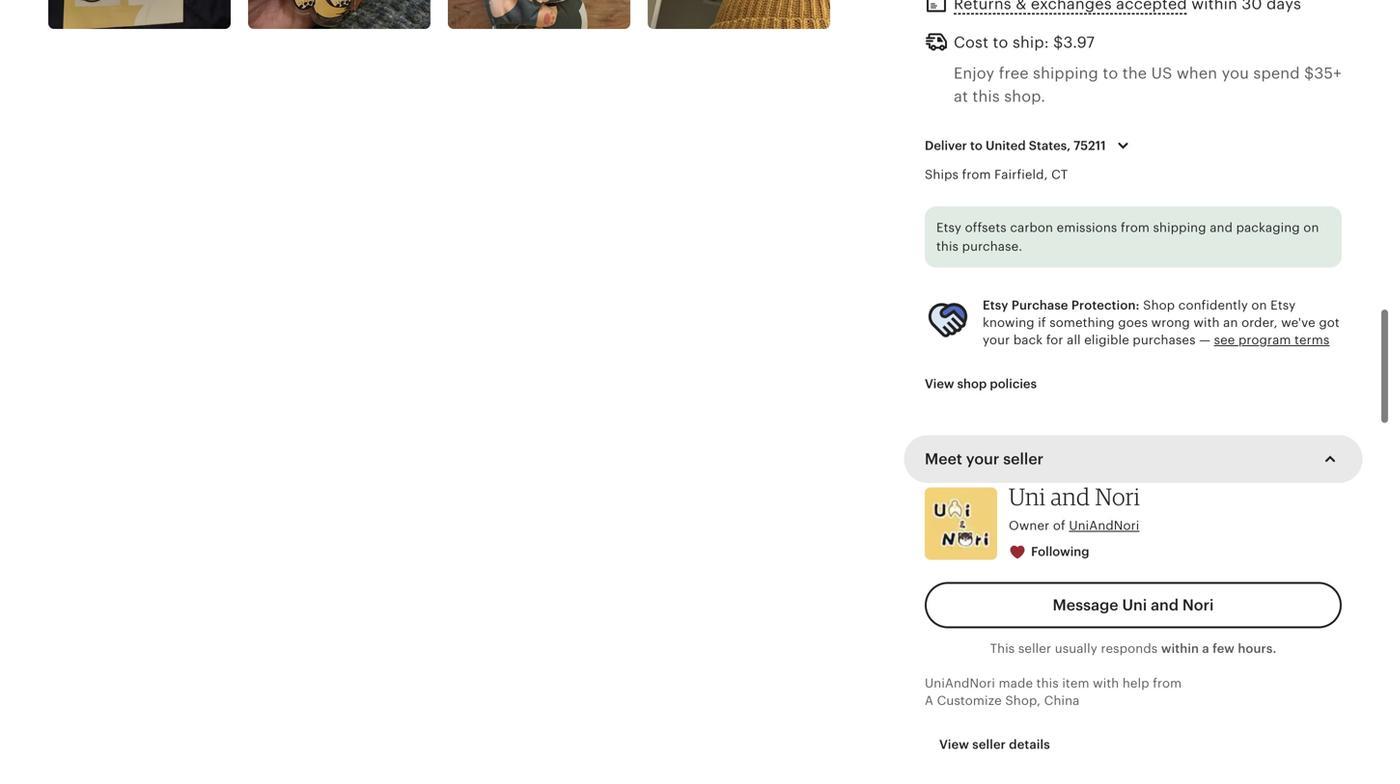Task type: locate. For each thing, give the bounding box(es) containing it.
this
[[973, 88, 1000, 105], [936, 240, 959, 254], [1036, 677, 1059, 691]]

and left packaging
[[1210, 221, 1233, 235]]

0 horizontal spatial with
[[1093, 677, 1119, 691]]

within
[[1161, 642, 1199, 656]]

shop,
[[1005, 694, 1041, 709]]

1 vertical spatial shipping
[[1153, 221, 1206, 235]]

knowing
[[983, 316, 1035, 330]]

0 vertical spatial with
[[1194, 316, 1220, 330]]

0 horizontal spatial and
[[1051, 483, 1090, 511]]

on right packaging
[[1304, 221, 1319, 235]]

to left the
[[1103, 65, 1118, 82]]

3.97
[[1063, 34, 1095, 51]]

shipping down $
[[1033, 65, 1099, 82]]

got
[[1319, 316, 1340, 330]]

nori up a
[[1182, 597, 1214, 614]]

this inside uniandnori made this item with help from a customize shop, china
[[1036, 677, 1059, 691]]

uniandnori
[[1069, 519, 1140, 533], [925, 677, 995, 691]]

etsy
[[936, 221, 962, 235], [983, 298, 1008, 313], [1271, 298, 1296, 313]]

2 horizontal spatial and
[[1210, 221, 1233, 235]]

—
[[1199, 333, 1211, 348]]

2 horizontal spatial from
[[1153, 677, 1182, 691]]

etsy inside etsy offsets carbon emissions from shipping and packaging on this purchase.
[[936, 221, 962, 235]]

see program terms link
[[1214, 333, 1330, 348]]

etsy up knowing
[[983, 298, 1008, 313]]

1 horizontal spatial shipping
[[1153, 221, 1206, 235]]

0 vertical spatial from
[[962, 167, 991, 182]]

states,
[[1029, 138, 1071, 153]]

a
[[1202, 642, 1209, 656]]

the
[[1122, 65, 1147, 82]]

view down customize
[[939, 738, 969, 752]]

to inside dropdown button
[[970, 138, 983, 153]]

purchase
[[1012, 298, 1068, 313]]

2 horizontal spatial this
[[1036, 677, 1059, 691]]

2 vertical spatial and
[[1151, 597, 1179, 614]]

seller inside view seller details link
[[972, 738, 1006, 752]]

0 horizontal spatial uni
[[1009, 483, 1046, 511]]

etsy for etsy offsets carbon emissions from shipping and packaging on this purchase.
[[936, 221, 962, 235]]

0 vertical spatial view
[[925, 377, 954, 391]]

shop
[[1143, 298, 1175, 313]]

to left united
[[970, 138, 983, 153]]

1 horizontal spatial etsy
[[983, 298, 1008, 313]]

and inside message uni and nori button
[[1151, 597, 1179, 614]]

1 vertical spatial uni
[[1122, 597, 1147, 614]]

0 vertical spatial nori
[[1095, 483, 1140, 511]]

wrong
[[1151, 316, 1190, 330]]

0 horizontal spatial on
[[1252, 298, 1267, 313]]

1 horizontal spatial uni
[[1122, 597, 1147, 614]]

shop
[[957, 377, 987, 391]]

0 horizontal spatial shipping
[[1033, 65, 1099, 82]]

this up china at the right bottom of page
[[1036, 677, 1059, 691]]

0 vertical spatial your
[[983, 333, 1010, 348]]

with up —
[[1194, 316, 1220, 330]]

shipping
[[1033, 65, 1099, 82], [1153, 221, 1206, 235]]

message
[[1053, 597, 1118, 614]]

2 horizontal spatial to
[[1103, 65, 1118, 82]]

this right at
[[973, 88, 1000, 105]]

shipping up shop
[[1153, 221, 1206, 235]]

from
[[962, 167, 991, 182], [1121, 221, 1150, 235], [1153, 677, 1182, 691]]

on up 'order,'
[[1252, 298, 1267, 313]]

uniandnori up customize
[[925, 677, 995, 691]]

1 horizontal spatial this
[[973, 88, 1000, 105]]

your inside shop confidently on etsy knowing if something goes wrong with an order, we've got your back for all eligible purchases —
[[983, 333, 1010, 348]]

your inside dropdown button
[[966, 451, 999, 468]]

1 vertical spatial on
[[1252, 298, 1267, 313]]

your
[[983, 333, 1010, 348], [966, 451, 999, 468]]

0 horizontal spatial nori
[[1095, 483, 1140, 511]]

1 horizontal spatial with
[[1194, 316, 1220, 330]]

uni up this seller usually responds within a few hours.
[[1122, 597, 1147, 614]]

etsy offsets carbon emissions from shipping and packaging on this purchase.
[[936, 221, 1319, 254]]

2 vertical spatial to
[[970, 138, 983, 153]]

message uni and nori
[[1053, 597, 1214, 614]]

your right meet
[[966, 451, 999, 468]]

this left 'purchase.'
[[936, 240, 959, 254]]

ship:
[[1013, 34, 1049, 51]]

1 vertical spatial view
[[939, 738, 969, 752]]

uniandnori inside uniandnori made this item with help from a customize shop, china
[[925, 677, 995, 691]]

from right 'emissions'
[[1121, 221, 1150, 235]]

0 horizontal spatial etsy
[[936, 221, 962, 235]]

2 vertical spatial this
[[1036, 677, 1059, 691]]

0 horizontal spatial this
[[936, 240, 959, 254]]

with inside uniandnori made this item with help from a customize shop, china
[[1093, 677, 1119, 691]]

purchases
[[1133, 333, 1196, 348]]

etsy for etsy purchase protection:
[[983, 298, 1008, 313]]

uniandnori made this item with help from a customize shop, china
[[925, 677, 1182, 709]]

etsy left the offsets
[[936, 221, 962, 235]]

see program terms
[[1214, 333, 1330, 348]]

seller left details
[[972, 738, 1006, 752]]

1 vertical spatial to
[[1103, 65, 1118, 82]]

enjoy
[[954, 65, 995, 82]]

seller
[[1003, 451, 1044, 468], [1018, 642, 1051, 656], [972, 738, 1006, 752]]

with left the 'help'
[[1093, 677, 1119, 691]]

1 vertical spatial uniandnori
[[925, 677, 995, 691]]

view inside 'button'
[[925, 377, 954, 391]]

fairfield,
[[994, 167, 1048, 182]]

nori up uniandnori link
[[1095, 483, 1140, 511]]

0 vertical spatial and
[[1210, 221, 1233, 235]]

to
[[993, 34, 1008, 51], [1103, 65, 1118, 82], [970, 138, 983, 153]]

and inside etsy offsets carbon emissions from shipping and packaging on this purchase.
[[1210, 221, 1233, 235]]

to for cost to ship: $ 3.97
[[993, 34, 1008, 51]]

enjoy free shipping to the us when you spend $35+ at this shop.
[[954, 65, 1342, 105]]

1 vertical spatial your
[[966, 451, 999, 468]]

1 vertical spatial this
[[936, 240, 959, 254]]

1 horizontal spatial uniandnori
[[1069, 519, 1140, 533]]

message uni and nori button
[[925, 582, 1342, 629]]

and up the of
[[1051, 483, 1090, 511]]

0 horizontal spatial to
[[970, 138, 983, 153]]

from right the 'help'
[[1153, 677, 1182, 691]]

uni up owner
[[1009, 483, 1046, 511]]

your down knowing
[[983, 333, 1010, 348]]

view for view shop policies
[[925, 377, 954, 391]]

when
[[1177, 65, 1217, 82]]

1 vertical spatial nori
[[1182, 597, 1214, 614]]

seller right this
[[1018, 642, 1051, 656]]

2 horizontal spatial etsy
[[1271, 298, 1296, 313]]

seller up owner
[[1003, 451, 1044, 468]]

2 vertical spatial from
[[1153, 677, 1182, 691]]

0 vertical spatial to
[[993, 34, 1008, 51]]

1 horizontal spatial nori
[[1182, 597, 1214, 614]]

0 vertical spatial uni
[[1009, 483, 1046, 511]]

0 vertical spatial uniandnori
[[1069, 519, 1140, 533]]

1 vertical spatial seller
[[1018, 642, 1051, 656]]

0 vertical spatial shipping
[[1033, 65, 1099, 82]]

on
[[1304, 221, 1319, 235], [1252, 298, 1267, 313]]

uniandnori right the of
[[1069, 519, 1140, 533]]

1 horizontal spatial from
[[1121, 221, 1150, 235]]

0 vertical spatial seller
[[1003, 451, 1044, 468]]

0 vertical spatial this
[[973, 88, 1000, 105]]

1 horizontal spatial to
[[993, 34, 1008, 51]]

nori
[[1095, 483, 1140, 511], [1182, 597, 1214, 614]]

0 vertical spatial on
[[1304, 221, 1319, 235]]

1 horizontal spatial on
[[1304, 221, 1319, 235]]

cost to ship: $ 3.97
[[954, 34, 1095, 51]]

$35+
[[1304, 65, 1342, 82]]

2 vertical spatial seller
[[972, 738, 1006, 752]]

and up within
[[1151, 597, 1179, 614]]

to right cost
[[993, 34, 1008, 51]]

1 vertical spatial with
[[1093, 677, 1119, 691]]

offsets
[[965, 221, 1007, 235]]

with
[[1194, 316, 1220, 330], [1093, 677, 1119, 691]]

we've
[[1281, 316, 1316, 330]]

1 vertical spatial and
[[1051, 483, 1090, 511]]

deliver to united states, 75211
[[925, 138, 1106, 153]]

0 horizontal spatial uniandnori
[[925, 677, 995, 691]]

for
[[1046, 333, 1063, 348]]

and
[[1210, 221, 1233, 235], [1051, 483, 1090, 511], [1151, 597, 1179, 614]]

75211
[[1074, 138, 1106, 153]]

etsy up we've
[[1271, 298, 1296, 313]]

1 horizontal spatial and
[[1151, 597, 1179, 614]]

from right the 'ships'
[[962, 167, 991, 182]]

few
[[1213, 642, 1235, 656]]

eligible
[[1084, 333, 1129, 348]]

at
[[954, 88, 968, 105]]

1 vertical spatial from
[[1121, 221, 1150, 235]]

this inside enjoy free shipping to the us when you spend $35+ at this shop.
[[973, 88, 1000, 105]]

customize
[[937, 694, 1002, 709]]

uni
[[1009, 483, 1046, 511], [1122, 597, 1147, 614]]

view left shop
[[925, 377, 954, 391]]

view for view seller details
[[939, 738, 969, 752]]



Task type: vqa. For each thing, say whether or not it's contained in the screenshot.
'Guides'
no



Task type: describe. For each thing, give the bounding box(es) containing it.
carbon
[[1010, 221, 1053, 235]]

deliver to united states, 75211 button
[[910, 125, 1149, 166]]

uniandnori inside uni and nori owner of uniandnori
[[1069, 519, 1140, 533]]

with inside shop confidently on etsy knowing if something goes wrong with an order, we've got your back for all eligible purchases —
[[1194, 316, 1220, 330]]

protection:
[[1071, 298, 1140, 313]]

hours.
[[1238, 642, 1277, 656]]

meet your seller
[[925, 451, 1044, 468]]

shop confidently on etsy knowing if something goes wrong with an order, we've got your back for all eligible purchases —
[[983, 298, 1340, 348]]

nori inside button
[[1182, 597, 1214, 614]]

details
[[1009, 738, 1050, 752]]

all
[[1067, 333, 1081, 348]]

uni inside uni and nori owner of uniandnori
[[1009, 483, 1046, 511]]

following button
[[994, 535, 1106, 571]]

on inside etsy offsets carbon emissions from shipping and packaging on this purchase.
[[1304, 221, 1319, 235]]

this
[[990, 642, 1015, 656]]

packaging
[[1236, 221, 1300, 235]]

a
[[925, 694, 934, 709]]

of
[[1053, 519, 1066, 533]]

seller for details
[[972, 738, 1006, 752]]

back
[[1013, 333, 1043, 348]]

order,
[[1242, 316, 1278, 330]]

us
[[1151, 65, 1172, 82]]

terms
[[1295, 333, 1330, 348]]

following
[[1031, 545, 1089, 560]]

this seller usually responds within a few hours.
[[990, 642, 1277, 656]]

if
[[1038, 316, 1046, 330]]

policies
[[990, 377, 1037, 391]]

help
[[1123, 677, 1149, 691]]

emissions
[[1057, 221, 1117, 235]]

shipping inside enjoy free shipping to the us when you spend $35+ at this shop.
[[1033, 65, 1099, 82]]

to for deliver to united states, 75211
[[970, 138, 983, 153]]

view shop policies button
[[910, 367, 1051, 402]]

made
[[999, 677, 1033, 691]]

goes
[[1118, 316, 1148, 330]]

and inside uni and nori owner of uniandnori
[[1051, 483, 1090, 511]]

shipping inside etsy offsets carbon emissions from shipping and packaging on this purchase.
[[1153, 221, 1206, 235]]

$
[[1053, 34, 1063, 51]]

meet
[[925, 451, 962, 468]]

seller for usually
[[1018, 642, 1051, 656]]

see
[[1214, 333, 1235, 348]]

confidently
[[1178, 298, 1248, 313]]

from inside uniandnori made this item with help from a customize shop, china
[[1153, 677, 1182, 691]]

an
[[1223, 316, 1238, 330]]

you
[[1222, 65, 1249, 82]]

owner
[[1009, 519, 1050, 533]]

shop.
[[1004, 88, 1046, 105]]

nori inside uni and nori owner of uniandnori
[[1095, 483, 1140, 511]]

view seller details
[[939, 738, 1050, 752]]

ct
[[1051, 167, 1068, 182]]

uni inside button
[[1122, 597, 1147, 614]]

to inside enjoy free shipping to the us when you spend $35+ at this shop.
[[1103, 65, 1118, 82]]

meet your seller button
[[907, 436, 1359, 483]]

seller inside meet your seller dropdown button
[[1003, 451, 1044, 468]]

item
[[1062, 677, 1089, 691]]

purchase.
[[962, 240, 1022, 254]]

usually
[[1055, 642, 1098, 656]]

from inside etsy offsets carbon emissions from shipping and packaging on this purchase.
[[1121, 221, 1150, 235]]

uni and nori owner of uniandnori
[[1009, 483, 1140, 533]]

on inside shop confidently on etsy knowing if something goes wrong with an order, we've got your back for all eligible purchases —
[[1252, 298, 1267, 313]]

view shop policies
[[925, 377, 1037, 391]]

united
[[986, 138, 1026, 153]]

uniandnori link
[[1069, 519, 1140, 533]]

view seller details link
[[925, 728, 1065, 763]]

ships from fairfield, ct
[[925, 167, 1068, 182]]

responds
[[1101, 642, 1158, 656]]

free
[[999, 65, 1029, 82]]

etsy purchase protection:
[[983, 298, 1140, 313]]

0 horizontal spatial from
[[962, 167, 991, 182]]

china
[[1044, 694, 1080, 709]]

uni and nori image
[[925, 488, 997, 561]]

etsy inside shop confidently on etsy knowing if something goes wrong with an order, we've got your back for all eligible purchases —
[[1271, 298, 1296, 313]]

spend
[[1253, 65, 1300, 82]]

cost
[[954, 34, 989, 51]]

program
[[1239, 333, 1291, 348]]

deliver
[[925, 138, 967, 153]]

something
[[1050, 316, 1115, 330]]

this inside etsy offsets carbon emissions from shipping and packaging on this purchase.
[[936, 240, 959, 254]]

ships
[[925, 167, 959, 182]]



